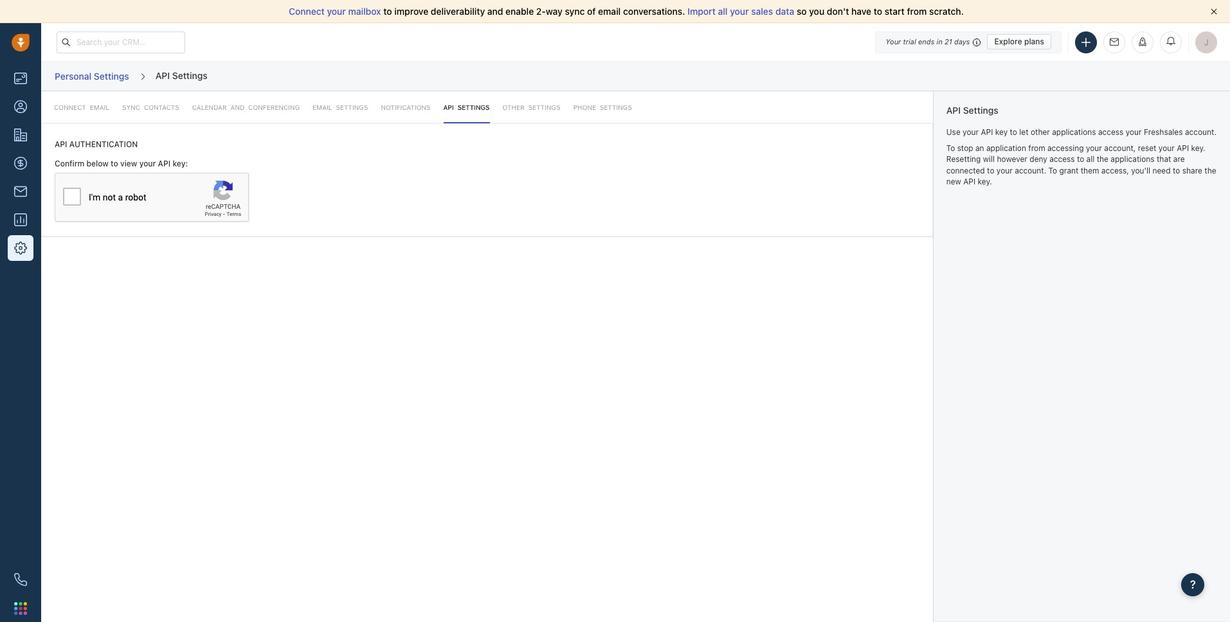 Task type: describe. For each thing, give the bounding box(es) containing it.
import all your sales data link
[[687, 6, 797, 17]]

sync contacts link
[[122, 91, 179, 124]]

mailbox
[[348, 6, 381, 17]]

email inside connect email link
[[90, 104, 109, 111]]

api settings link
[[443, 91, 490, 124]]

close image
[[1211, 8, 1217, 15]]

enable
[[505, 6, 534, 17]]

api settings inside tab list
[[443, 104, 490, 111]]

explore plans
[[994, 37, 1044, 46]]

share
[[1182, 166, 1202, 175]]

api left :
[[158, 159, 170, 169]]

your trial ends in 21 days
[[886, 37, 970, 46]]

:
[[185, 159, 188, 169]]

an
[[975, 144, 984, 153]]

you'll
[[1131, 166, 1150, 175]]

that
[[1157, 155, 1171, 164]]

ends
[[918, 37, 934, 46]]

Search your CRM... text field
[[57, 31, 185, 53]]

contacts
[[144, 104, 179, 111]]

you
[[809, 6, 824, 17]]

0 horizontal spatial applications
[[1052, 127, 1096, 137]]

grant
[[1059, 166, 1079, 175]]

authentication
[[69, 140, 138, 149]]

to left "let"
[[1010, 127, 1017, 137]]

personal
[[55, 71, 91, 82]]

let
[[1019, 127, 1028, 137]]

freshworks switcher image
[[14, 602, 27, 615]]

import
[[687, 6, 716, 17]]

2 horizontal spatial api settings
[[946, 105, 998, 116]]

way
[[546, 6, 562, 17]]

to down will
[[987, 166, 994, 175]]

in
[[936, 37, 943, 46]]

calendar and conferencing
[[192, 104, 300, 111]]

2-
[[536, 6, 546, 17]]

applications inside to stop an application from accessing your account, reset your api key. resetting will however deny access to all the applications that are connected to your account. to grant them access, you'll need to share the new api key.
[[1111, 155, 1155, 164]]

connect your mailbox link
[[289, 6, 383, 17]]

deny
[[1030, 155, 1047, 164]]

will
[[983, 155, 995, 164]]

api down connected
[[963, 177, 976, 186]]

other settings
[[502, 104, 560, 111]]

trial
[[903, 37, 916, 46]]

phone element
[[8, 567, 33, 593]]

sync contacts
[[122, 104, 179, 111]]

access,
[[1101, 166, 1129, 175]]

notifications
[[381, 104, 431, 111]]

confirm
[[55, 159, 84, 169]]

below
[[87, 159, 109, 169]]

connect for connect email
[[54, 104, 86, 111]]

application
[[986, 144, 1026, 153]]

to down are
[[1173, 166, 1180, 175]]

your left sales
[[730, 6, 749, 17]]

however
[[997, 155, 1027, 164]]

access inside to stop an application from accessing your account, reset your api key. resetting will however deny access to all the applications that are connected to your account. to grant them access, you'll need to share the new api key.
[[1049, 155, 1075, 164]]

0 horizontal spatial from
[[907, 6, 927, 17]]

connected
[[946, 166, 985, 175]]

deliverability
[[431, 6, 485, 17]]

0 vertical spatial key
[[995, 127, 1008, 137]]

to up them
[[1077, 155, 1084, 164]]

1 vertical spatial the
[[1204, 166, 1216, 175]]

email
[[313, 104, 332, 111]]

api up contacts
[[155, 70, 170, 81]]

don't
[[827, 6, 849, 17]]

account. inside to stop an application from accessing your account, reset your api key. resetting will however deny access to all the applications that are connected to your account. to grant them access, you'll need to share the new api key.
[[1015, 166, 1046, 175]]

start
[[885, 6, 905, 17]]

stop
[[957, 144, 973, 153]]

0 horizontal spatial key
[[173, 159, 185, 169]]

other
[[502, 104, 525, 111]]

freshsales
[[1144, 127, 1183, 137]]

your
[[886, 37, 901, 46]]

settings for email settings link
[[336, 104, 368, 111]]

personal settings
[[55, 71, 129, 82]]

to right mailbox
[[383, 6, 392, 17]]

your up that
[[1159, 144, 1175, 153]]

reset
[[1138, 144, 1156, 153]]

need
[[1153, 166, 1171, 175]]

settings up calendar
[[172, 70, 208, 81]]

phone settings link
[[573, 91, 632, 124]]

settings for other settings
[[528, 104, 560, 111]]

other
[[1031, 127, 1050, 137]]

to stop an application from accessing your account, reset your api key. resetting will however deny access to all the applications that are connected to your account. to grant them access, you'll need to share the new api key.
[[946, 144, 1216, 186]]

connect email link
[[54, 91, 109, 124]]

api up 'use'
[[946, 105, 961, 116]]

1 horizontal spatial email
[[598, 6, 621, 17]]

your left mailbox
[[327, 6, 346, 17]]

personal settings link
[[54, 66, 130, 86]]

and inside tab list
[[230, 104, 244, 111]]

other settings link
[[502, 91, 560, 124]]

use your api key to let other applications access your freshsales account.
[[946, 127, 1216, 137]]



Task type: vqa. For each thing, say whether or not it's contained in the screenshot.
Attach BUTTON
no



Task type: locate. For each thing, give the bounding box(es) containing it.
to left grant
[[1048, 166, 1057, 175]]

1 horizontal spatial all
[[1086, 155, 1095, 164]]

view
[[120, 159, 137, 169]]

applications up you'll
[[1111, 155, 1155, 164]]

1 horizontal spatial access
[[1098, 127, 1123, 137]]

1 horizontal spatial key
[[995, 127, 1008, 137]]

calendar and conferencing link
[[192, 91, 300, 124]]

settings
[[172, 70, 208, 81], [94, 71, 129, 82], [336, 104, 368, 111], [458, 104, 490, 111], [963, 105, 998, 116]]

0 vertical spatial account.
[[1185, 127, 1216, 137]]

0 vertical spatial access
[[1098, 127, 1123, 137]]

0 horizontal spatial all
[[718, 6, 728, 17]]

1 vertical spatial key.
[[978, 177, 992, 186]]

key right view
[[173, 159, 185, 169]]

1 vertical spatial all
[[1086, 155, 1095, 164]]

to left stop
[[946, 144, 955, 153]]

settings for phone settings
[[600, 104, 632, 111]]

to
[[383, 6, 392, 17], [874, 6, 882, 17], [1010, 127, 1017, 137], [1077, 155, 1084, 164], [111, 159, 118, 169], [987, 166, 994, 175], [1173, 166, 1180, 175]]

1 horizontal spatial settings
[[600, 104, 632, 111]]

settings left other
[[458, 104, 490, 111]]

all up them
[[1086, 155, 1095, 164]]

key
[[995, 127, 1008, 137], [173, 159, 185, 169]]

1 horizontal spatial to
[[1048, 166, 1057, 175]]

connect
[[289, 6, 325, 17], [54, 104, 86, 111]]

sales
[[751, 6, 773, 17]]

your down however
[[997, 166, 1013, 175]]

of
[[587, 6, 596, 17]]

from inside to stop an application from accessing your account, reset your api key. resetting will however deny access to all the applications that are connected to your account. to grant them access, you'll need to share the new api key.
[[1028, 144, 1045, 153]]

your inside 'tab panel'
[[139, 159, 156, 169]]

your down use your api key to let other applications access your freshsales account.
[[1086, 144, 1102, 153]]

and right calendar
[[230, 104, 244, 111]]

1 vertical spatial applications
[[1111, 155, 1155, 164]]

to left the start
[[874, 6, 882, 17]]

tab list
[[41, 91, 933, 124]]

1 vertical spatial to
[[1048, 166, 1057, 175]]

1 vertical spatial access
[[1049, 155, 1075, 164]]

account.
[[1185, 127, 1216, 137], [1015, 166, 1046, 175]]

1 vertical spatial and
[[230, 104, 244, 111]]

account,
[[1104, 144, 1136, 153]]

access down accessing
[[1049, 155, 1075, 164]]

plans
[[1024, 37, 1044, 46]]

0 horizontal spatial the
[[1097, 155, 1108, 164]]

api up an
[[981, 127, 993, 137]]

tab panel
[[41, 91, 933, 237]]

0 horizontal spatial connect
[[54, 104, 86, 111]]

access
[[1098, 127, 1123, 137], [1049, 155, 1075, 164]]

0 horizontal spatial account.
[[1015, 166, 1046, 175]]

0 vertical spatial to
[[946, 144, 955, 153]]

1 horizontal spatial applications
[[1111, 155, 1155, 164]]

settings for personal settings link
[[94, 71, 129, 82]]

scratch.
[[929, 6, 964, 17]]

days
[[954, 37, 970, 46]]

0 horizontal spatial email
[[90, 104, 109, 111]]

and
[[487, 6, 503, 17], [230, 104, 244, 111]]

settings right other
[[528, 104, 560, 111]]

key. down connected
[[978, 177, 992, 186]]

1 horizontal spatial connect
[[289, 6, 325, 17]]

to
[[946, 144, 955, 153], [1048, 166, 1057, 175]]

0 vertical spatial the
[[1097, 155, 1108, 164]]

1 horizontal spatial from
[[1028, 144, 1045, 153]]

0 horizontal spatial access
[[1049, 155, 1075, 164]]

phone image
[[14, 574, 27, 586]]

api up are
[[1177, 144, 1189, 153]]

key.
[[1191, 144, 1205, 153], [978, 177, 992, 186]]

api right "notifications"
[[443, 104, 454, 111]]

applications up accessing
[[1052, 127, 1096, 137]]

0 vertical spatial applications
[[1052, 127, 1096, 137]]

api
[[155, 70, 170, 81], [443, 104, 454, 111], [946, 105, 961, 116], [981, 127, 993, 137], [55, 140, 67, 149], [1177, 144, 1189, 153], [158, 159, 170, 169], [963, 177, 976, 186]]

data
[[775, 6, 794, 17]]

your right view
[[139, 159, 156, 169]]

account. down deny
[[1015, 166, 1046, 175]]

0 vertical spatial and
[[487, 6, 503, 17]]

new
[[946, 177, 961, 186]]

all right import
[[718, 6, 728, 17]]

settings right the email
[[336, 104, 368, 111]]

settings right the "phone"
[[600, 104, 632, 111]]

key. up share
[[1191, 144, 1205, 153]]

settings for api settings link
[[458, 104, 490, 111]]

0 horizontal spatial to
[[946, 144, 955, 153]]

0 horizontal spatial api settings
[[155, 70, 208, 81]]

the right share
[[1204, 166, 1216, 175]]

conversations.
[[623, 6, 685, 17]]

are
[[1173, 155, 1185, 164]]

phone
[[573, 104, 596, 111]]

your right 'use'
[[963, 127, 979, 137]]

key up application
[[995, 127, 1008, 137]]

1 horizontal spatial and
[[487, 6, 503, 17]]

api settings
[[155, 70, 208, 81], [443, 104, 490, 111], [946, 105, 998, 116]]

email settings
[[313, 104, 368, 111]]

your up reset
[[1126, 127, 1142, 137]]

have
[[851, 6, 871, 17]]

settings down search your crm... text box
[[94, 71, 129, 82]]

1 horizontal spatial account.
[[1185, 127, 1216, 137]]

settings up an
[[963, 105, 998, 116]]

tab panel containing api authentication
[[41, 91, 933, 237]]

0 vertical spatial from
[[907, 6, 927, 17]]

phone settings
[[573, 104, 632, 111]]

1 horizontal spatial key.
[[1191, 144, 1205, 153]]

your
[[327, 6, 346, 17], [730, 6, 749, 17], [963, 127, 979, 137], [1126, 127, 1142, 137], [1086, 144, 1102, 153], [1159, 144, 1175, 153], [139, 159, 156, 169], [997, 166, 1013, 175]]

connect email
[[54, 104, 109, 111]]

accessing
[[1047, 144, 1084, 153]]

email right of
[[598, 6, 621, 17]]

0 vertical spatial key.
[[1191, 144, 1205, 153]]

0 horizontal spatial and
[[230, 104, 244, 111]]

all
[[718, 6, 728, 17], [1086, 155, 1095, 164]]

email
[[598, 6, 621, 17], [90, 104, 109, 111]]

email left 'sync'
[[90, 104, 109, 111]]

1 vertical spatial connect
[[54, 104, 86, 111]]

the
[[1097, 155, 1108, 164], [1204, 166, 1216, 175]]

notifications link
[[381, 91, 431, 124]]

from up deny
[[1028, 144, 1045, 153]]

and left enable
[[487, 6, 503, 17]]

1 settings from the left
[[528, 104, 560, 111]]

to left view
[[111, 159, 118, 169]]

conferencing
[[248, 104, 300, 111]]

1 vertical spatial account.
[[1015, 166, 1046, 175]]

settings
[[528, 104, 560, 111], [600, 104, 632, 111]]

1 vertical spatial from
[[1028, 144, 1045, 153]]

account. right freshsales
[[1185, 127, 1216, 137]]

sync
[[565, 6, 585, 17]]

api up confirm
[[55, 140, 67, 149]]

explore plans link
[[987, 34, 1051, 50]]

api settings left other
[[443, 104, 490, 111]]

0 horizontal spatial key.
[[978, 177, 992, 186]]

1 horizontal spatial the
[[1204, 166, 1216, 175]]

connect inside tab list
[[54, 104, 86, 111]]

calendar
[[192, 104, 227, 111]]

connect for connect your mailbox to improve deliverability and enable 2-way sync of email conversations. import all your sales data so you don't have to start from scratch.
[[289, 6, 325, 17]]

tab list containing connect email
[[41, 91, 933, 124]]

from right the start
[[907, 6, 927, 17]]

api settings up 'use'
[[946, 105, 998, 116]]

0 horizontal spatial settings
[[528, 104, 560, 111]]

1 horizontal spatial api settings
[[443, 104, 490, 111]]

access up account,
[[1098, 127, 1123, 137]]

improve
[[394, 6, 428, 17]]

0 vertical spatial all
[[718, 6, 728, 17]]

2 settings from the left
[[600, 104, 632, 111]]

connect down the personal
[[54, 104, 86, 111]]

1 vertical spatial email
[[90, 104, 109, 111]]

the up access, on the top right of page
[[1097, 155, 1108, 164]]

api authentication
[[55, 140, 138, 149]]

api inside tab list
[[443, 104, 454, 111]]

all inside to stop an application from accessing your account, reset your api key. resetting will however deny access to all the applications that are connected to your account. to grant them access, you'll need to share the new api key.
[[1086, 155, 1095, 164]]

use
[[946, 127, 960, 137]]

0 vertical spatial connect
[[289, 6, 325, 17]]

0 vertical spatial email
[[598, 6, 621, 17]]

confirm below to view your api key :
[[55, 159, 188, 169]]

api settings up contacts
[[155, 70, 208, 81]]

sync
[[122, 104, 140, 111]]

so
[[797, 6, 807, 17]]

connect your mailbox to improve deliverability and enable 2-way sync of email conversations. import all your sales data so you don't have to start from scratch.
[[289, 6, 964, 17]]

1 vertical spatial key
[[173, 159, 185, 169]]

resetting
[[946, 155, 981, 164]]

21
[[945, 37, 952, 46]]

email settings link
[[313, 91, 368, 124]]

applications
[[1052, 127, 1096, 137], [1111, 155, 1155, 164]]

connect left mailbox
[[289, 6, 325, 17]]

them
[[1081, 166, 1099, 175]]

explore
[[994, 37, 1022, 46]]



